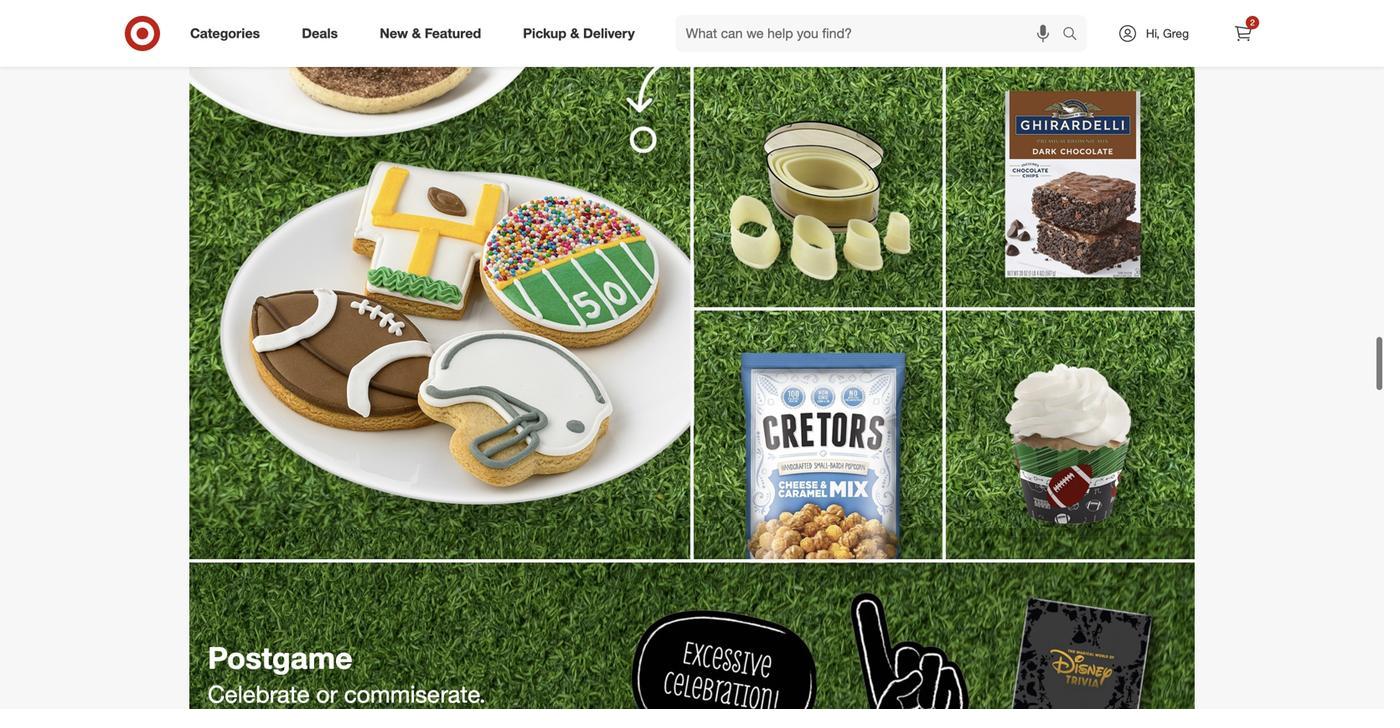 Task type: locate. For each thing, give the bounding box(es) containing it.
&
[[412, 25, 421, 42], [570, 25, 580, 42]]

search button
[[1055, 15, 1095, 55]]

& inside "link"
[[412, 25, 421, 42]]

featured
[[425, 25, 481, 42]]

new & featured link
[[366, 15, 502, 52]]

new & featured
[[380, 25, 481, 42]]

pickup
[[523, 25, 567, 42]]

deals
[[302, 25, 338, 42]]

& right 'new'
[[412, 25, 421, 42]]

pickup & delivery link
[[509, 15, 656, 52]]

or
[[316, 680, 338, 709]]

pickup & delivery
[[523, 25, 635, 42]]

2 & from the left
[[570, 25, 580, 42]]

1 horizontal spatial &
[[570, 25, 580, 42]]

new
[[380, 25, 408, 42]]

hi,
[[1146, 26, 1160, 41]]

0 horizontal spatial &
[[412, 25, 421, 42]]

& right pickup
[[570, 25, 580, 42]]

1 & from the left
[[412, 25, 421, 42]]

& for pickup
[[570, 25, 580, 42]]

deals link
[[288, 15, 359, 52]]

2
[[1250, 17, 1255, 28]]

search
[[1055, 27, 1095, 43]]

commiserate.
[[344, 680, 486, 709]]

categories link
[[176, 15, 281, 52]]

celebrate
[[208, 680, 310, 709]]

postgame celebrate or commiserate.
[[208, 640, 486, 709]]



Task type: vqa. For each thing, say whether or not it's contained in the screenshot.
hi,
yes



Task type: describe. For each thing, give the bounding box(es) containing it.
& for new
[[412, 25, 421, 42]]

hi, greg
[[1146, 26, 1189, 41]]

What can we help you find? suggestions appear below search field
[[676, 15, 1067, 52]]

greg
[[1163, 26, 1189, 41]]

big dot of happiness end zone - football photo booth props kit - 20 count, the magical world of disney trivia game image
[[189, 563, 1195, 710]]

categories
[[190, 25, 260, 42]]

2 link
[[1225, 15, 1262, 52]]

delivery
[[583, 25, 635, 42]]

postgame
[[208, 640, 353, 677]]



